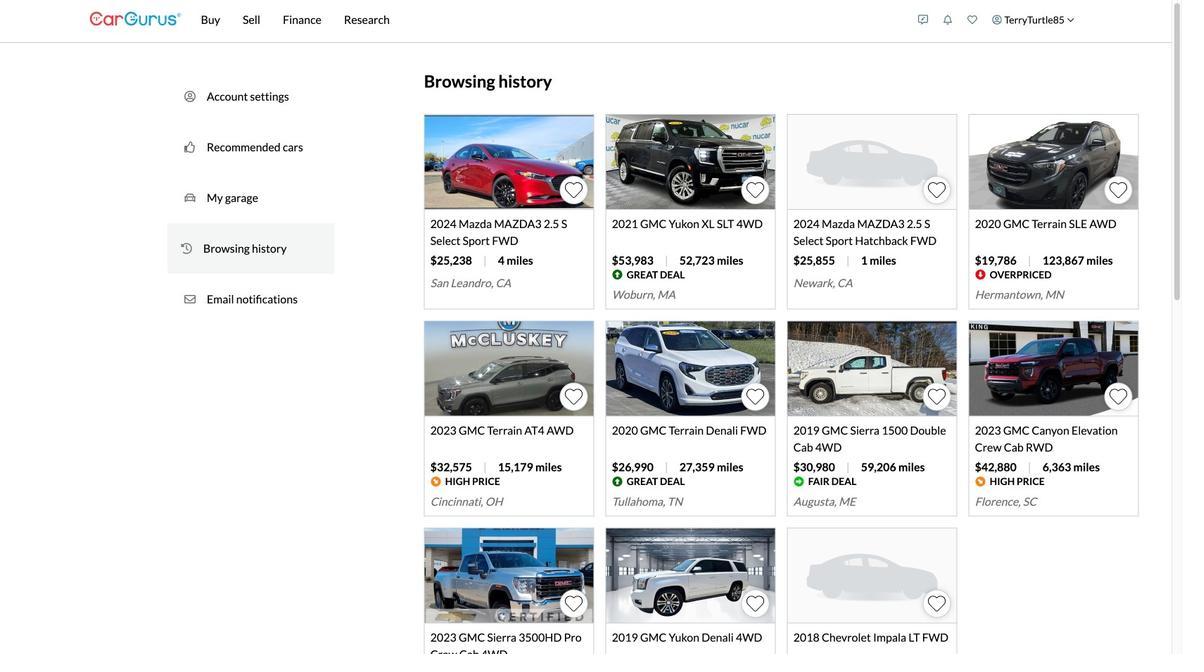 Task type: locate. For each thing, give the bounding box(es) containing it.
2024 mazda mazda3 2.5 s select sport hatchback fwd image
[[788, 115, 957, 210]]

menu item
[[985, 0, 1083, 39]]

menu
[[912, 0, 1083, 39]]

2020 gmc terrain sle awd image
[[970, 115, 1139, 210]]

2023 gmc sierra 3500hd pro crew cab 4wd image
[[425, 528, 594, 623]]

menu bar
[[181, 0, 912, 42]]

2023 gmc terrain at4 awd image
[[425, 322, 594, 417]]

thumbs up image
[[184, 140, 196, 154]]

2019 gmc yukon denali 4wd image
[[607, 528, 776, 623]]

saved cars image
[[968, 15, 978, 25]]

envelope image
[[184, 292, 196, 306]]

2021 gmc yukon xl slt 4wd image
[[607, 115, 776, 210]]

user icon image
[[993, 15, 1003, 25]]



Task type: vqa. For each thing, say whether or not it's contained in the screenshot.
ENVELOPE image
yes



Task type: describe. For each thing, give the bounding box(es) containing it.
car image
[[184, 191, 196, 205]]

open notifications image
[[944, 15, 953, 25]]

chevron down image
[[1068, 16, 1075, 23]]

2019 gmc sierra 1500 double cab 4wd image
[[788, 322, 957, 417]]

2018 chevrolet impala lt fwd image
[[788, 528, 957, 623]]

2024 mazda mazda3 2.5 s select sport fwd image
[[425, 115, 594, 210]]

history image
[[181, 242, 192, 256]]

2023 gmc canyon elevation crew cab rwd image
[[970, 322, 1139, 417]]

add a car review image
[[919, 15, 929, 25]]

2020 gmc terrain denali fwd image
[[607, 322, 776, 417]]

user circle image
[[184, 89, 196, 104]]



